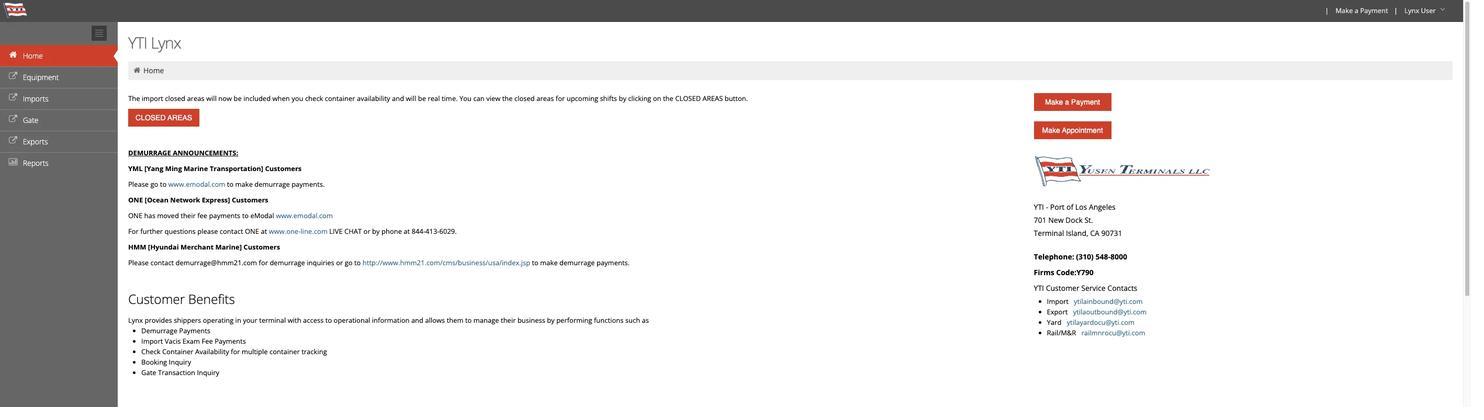 Task type: vqa. For each thing, say whether or not it's contained in the screenshot.
left Lynx
yes



Task type: locate. For each thing, give the bounding box(es) containing it.
payment up appointment
[[1071, 98, 1100, 106]]

customer benefits
[[128, 290, 235, 308]]

please down hmm
[[128, 258, 149, 267]]

external link image
[[8, 73, 18, 80], [8, 94, 18, 102], [8, 116, 18, 123], [8, 137, 18, 144]]

0 horizontal spatial a
[[1065, 98, 1069, 106]]

the right on
[[663, 94, 674, 103]]

railmnrocu@yti.com
[[1082, 328, 1145, 338]]

go down [yang on the left top
[[150, 180, 158, 189]]

844-
[[412, 227, 426, 236]]

home
[[23, 51, 43, 61], [143, 65, 164, 75]]

yti for yti customer service contacts
[[1034, 283, 1044, 293]]

be left real
[[418, 94, 426, 103]]

payments up availability
[[215, 337, 246, 346]]

check
[[305, 94, 323, 103]]

0 vertical spatial home
[[23, 51, 43, 61]]

their right manage
[[501, 316, 516, 325]]

export ytilaoutbound@yti.com yard ytilayardocu@yti.com rail/m&r railmnrocu@yti.com
[[1047, 307, 1147, 338]]

0 vertical spatial for
[[556, 94, 565, 103]]

can
[[473, 94, 485, 103]]

import inside lynx provides shippers operating in your terminal with access to operational information and allows them to manage their business by performing functions such as demurrage payments import vacis exam fee payments check container availability for multiple container tracking booking inquiry gate transaction inquiry
[[141, 337, 163, 346]]

upcoming
[[567, 94, 598, 103]]

one left [ocean
[[128, 195, 143, 205]]

0 horizontal spatial make
[[235, 180, 253, 189]]

413-
[[426, 227, 439, 236]]

make appointment
[[1042, 126, 1103, 135]]

2 will from the left
[[406, 94, 416, 103]]

0 vertical spatial yti
[[128, 32, 147, 53]]

2 vertical spatial for
[[231, 347, 240, 356]]

go right inquiries
[[345, 258, 353, 267]]

2 the from the left
[[663, 94, 674, 103]]

lynx for provides
[[128, 316, 143, 325]]

import up check
[[141, 337, 163, 346]]

0 horizontal spatial for
[[231, 347, 240, 356]]

yti - port of los angeles 701 new dock st. terminal island, ca 90731
[[1034, 202, 1122, 238]]

0 horizontal spatial www.emodal.com
[[168, 180, 225, 189]]

or right inquiries
[[336, 258, 343, 267]]

customers right transportation]
[[265, 164, 302, 173]]

gate down booking
[[141, 368, 156, 377]]

0 vertical spatial or
[[364, 227, 370, 236]]

external link image inside imports link
[[8, 94, 18, 102]]

make a payment
[[1336, 6, 1388, 15], [1045, 98, 1100, 106]]

closed
[[675, 94, 701, 103]]

for
[[128, 227, 139, 236]]

one left has
[[128, 211, 142, 220]]

1 horizontal spatial the
[[663, 94, 674, 103]]

yti inside yti - port of los angeles 701 new dock st. terminal island, ca 90731
[[1034, 202, 1044, 212]]

equipment
[[23, 72, 59, 82]]

customers for one [ocean network express] customers
[[232, 195, 268, 205]]

1 the from the left
[[502, 94, 513, 103]]

1 horizontal spatial go
[[345, 258, 353, 267]]

home image up equipment link
[[8, 51, 18, 59]]

or right chat
[[364, 227, 370, 236]]

0 vertical spatial please
[[128, 180, 149, 189]]

1 horizontal spatial www.emodal.com link
[[276, 211, 333, 220]]

0 horizontal spatial import
[[141, 337, 163, 346]]

will left real
[[406, 94, 416, 103]]

exam
[[183, 337, 200, 346]]

home link
[[0, 45, 118, 66], [143, 65, 164, 75]]

inquiries
[[307, 258, 334, 267]]

home image up the
[[132, 66, 142, 74]]

0 vertical spatial lynx
[[1405, 6, 1419, 15]]

2 vertical spatial customers
[[244, 242, 280, 252]]

1 vertical spatial their
[[501, 316, 516, 325]]

performing
[[556, 316, 592, 325]]

areas left now
[[187, 94, 204, 103]]

1 horizontal spatial |
[[1394, 6, 1398, 15]]

contact down one has moved their fee payments to emodal www.emodal.com
[[220, 227, 243, 236]]

external link image inside exports link
[[8, 137, 18, 144]]

0 horizontal spatial contact
[[150, 258, 174, 267]]

3 external link image from the top
[[8, 116, 18, 123]]

0 vertical spatial and
[[392, 94, 404, 103]]

1 vertical spatial inquiry
[[197, 368, 219, 377]]

please down yml
[[128, 180, 149, 189]]

container right check in the top of the page
[[325, 94, 355, 103]]

allows
[[425, 316, 445, 325]]

1 vertical spatial gate
[[141, 368, 156, 377]]

new
[[1048, 215, 1064, 225]]

0 horizontal spatial and
[[392, 94, 404, 103]]

1 vertical spatial payment
[[1071, 98, 1100, 106]]

make a payment link
[[1331, 0, 1392, 22], [1034, 93, 1111, 111]]

home link down yti lynx
[[143, 65, 164, 75]]

1 external link image from the top
[[8, 73, 18, 80]]

marine]
[[215, 242, 242, 252]]

the import closed areas will now be included when you check container availability and will be real time.  you can view the closed areas for upcoming shifts by clicking on the closed areas button.
[[128, 94, 748, 103]]

customers
[[265, 164, 302, 173], [232, 195, 268, 205], [244, 242, 280, 252]]

you
[[292, 94, 303, 103]]

2 closed from the left
[[514, 94, 535, 103]]

and left allows
[[411, 316, 423, 325]]

line.com
[[301, 227, 328, 236]]

0 vertical spatial payments.
[[292, 180, 325, 189]]

548-
[[1096, 252, 1111, 262]]

reports link
[[0, 152, 118, 174]]

2 horizontal spatial for
[[556, 94, 565, 103]]

2 horizontal spatial lynx
[[1405, 6, 1419, 15]]

1 vertical spatial by
[[372, 227, 380, 236]]

ytilainbound@yti.com
[[1074, 297, 1143, 306]]

1 horizontal spatial home
[[143, 65, 164, 75]]

network
[[170, 195, 200, 205]]

1 vertical spatial customers
[[232, 195, 268, 205]]

such
[[625, 316, 640, 325]]

0 horizontal spatial payments
[[179, 326, 210, 335]]

demurrage announcements:
[[128, 148, 238, 158]]

1 horizontal spatial home image
[[132, 66, 142, 74]]

0 horizontal spatial inquiry
[[169, 357, 191, 367]]

imports link
[[0, 88, 118, 109]]

1 vertical spatial make
[[540, 258, 558, 267]]

1 vertical spatial go
[[345, 258, 353, 267]]

0 vertical spatial make a payment
[[1336, 6, 1388, 15]]

telephone: (310) 548-8000
[[1034, 252, 1127, 262]]

when
[[272, 94, 290, 103]]

1 horizontal spatial payment
[[1360, 6, 1388, 15]]

1 closed from the left
[[165, 94, 185, 103]]

firms code:y790
[[1034, 267, 1094, 277]]

inquiry down availability
[[197, 368, 219, 377]]

exports
[[23, 137, 48, 147]]

booking
[[141, 357, 167, 367]]

1 horizontal spatial be
[[418, 94, 426, 103]]

www.emodal.com link up www.one-line.com "link"
[[276, 211, 333, 220]]

customers down "www.one-"
[[244, 242, 280, 252]]

home image
[[8, 51, 18, 59], [132, 66, 142, 74]]

1 please from the top
[[128, 180, 149, 189]]

1 horizontal spatial payments
[[215, 337, 246, 346]]

payments up 'exam'
[[179, 326, 210, 335]]

one for one [ocean network express] customers
[[128, 195, 143, 205]]

bar chart image
[[8, 159, 18, 166]]

0 vertical spatial container
[[325, 94, 355, 103]]

and
[[392, 94, 404, 103], [411, 316, 423, 325]]

home link up equipment
[[0, 45, 118, 66]]

the right view
[[502, 94, 513, 103]]

home up equipment
[[23, 51, 43, 61]]

demurrage@hmm21.com
[[176, 258, 257, 267]]

None submit
[[128, 109, 199, 127]]

2 vertical spatial make
[[1042, 126, 1060, 135]]

contact down [hyundai
[[150, 258, 174, 267]]

will
[[206, 94, 217, 103], [406, 94, 416, 103]]

make
[[1336, 6, 1353, 15], [1045, 98, 1063, 106], [1042, 126, 1060, 135]]

0 horizontal spatial make a payment link
[[1034, 93, 1111, 111]]

the
[[128, 94, 140, 103]]

areas left upcoming
[[537, 94, 554, 103]]

by right shifts at top left
[[619, 94, 626, 103]]

www.emodal.com down marine
[[168, 180, 225, 189]]

hmm
[[128, 242, 146, 252]]

www.emodal.com link
[[168, 180, 225, 189], [276, 211, 333, 220]]

1 vertical spatial one
[[128, 211, 142, 220]]

by left phone
[[372, 227, 380, 236]]

their left fee in the left of the page
[[181, 211, 196, 220]]

1 horizontal spatial payments.
[[597, 258, 630, 267]]

gate up exports
[[23, 115, 38, 125]]

[hyundai
[[148, 242, 179, 252]]

1 vertical spatial www.emodal.com link
[[276, 211, 333, 220]]

0 horizontal spatial go
[[150, 180, 158, 189]]

0 vertical spatial one
[[128, 195, 143, 205]]

0 vertical spatial home image
[[8, 51, 18, 59]]

1 horizontal spatial inquiry
[[197, 368, 219, 377]]

www.emodal.com link for to make demurrage payments.
[[168, 180, 225, 189]]

2 horizontal spatial by
[[619, 94, 626, 103]]

0 horizontal spatial gate
[[23, 115, 38, 125]]

appointment
[[1062, 126, 1103, 135]]

closed right the import at the left top of the page
[[165, 94, 185, 103]]

lynx inside lynx provides shippers operating in your terminal with access to operational information and allows them to manage their business by performing functions such as demurrage payments import vacis exam fee payments check container availability for multiple container tracking booking inquiry gate transaction inquiry
[[128, 316, 143, 325]]

chat
[[344, 227, 362, 236]]

1 vertical spatial lynx
[[151, 32, 181, 53]]

0 horizontal spatial at
[[261, 227, 267, 236]]

yti for yti - port of los angeles 701 new dock st. terminal island, ca 90731
[[1034, 202, 1044, 212]]

0 vertical spatial by
[[619, 94, 626, 103]]

payment left the lynx user
[[1360, 6, 1388, 15]]

one
[[128, 195, 143, 205], [128, 211, 142, 220], [245, 227, 259, 236]]

1 horizontal spatial or
[[364, 227, 370, 236]]

home down yti lynx
[[143, 65, 164, 75]]

4 external link image from the top
[[8, 137, 18, 144]]

2 areas from the left
[[537, 94, 554, 103]]

1 vertical spatial payments.
[[597, 258, 630, 267]]

as
[[642, 316, 649, 325]]

www.emodal.com link down marine
[[168, 180, 225, 189]]

to
[[160, 180, 167, 189], [227, 180, 234, 189], [242, 211, 249, 220], [354, 258, 361, 267], [532, 258, 539, 267], [325, 316, 332, 325], [465, 316, 472, 325]]

and inside lynx provides shippers operating in your terminal with access to operational information and allows them to manage their business by performing functions such as demurrage payments import vacis exam fee payments check container availability for multiple container tracking booking inquiry gate transaction inquiry
[[411, 316, 423, 325]]

los
[[1075, 202, 1087, 212]]

code:y790
[[1056, 267, 1094, 277]]

2 please from the top
[[128, 258, 149, 267]]

1 vertical spatial and
[[411, 316, 423, 325]]

please for please contact demurrage@hmm21.com for demurrage inquiries or go to
[[128, 258, 149, 267]]

at down the emodal
[[261, 227, 267, 236]]

one down the emodal
[[245, 227, 259, 236]]

customer up provides
[[128, 290, 185, 308]]

access
[[303, 316, 324, 325]]

1 horizontal spatial a
[[1355, 6, 1359, 15]]

1 vertical spatial container
[[270, 347, 300, 356]]

1 vertical spatial www.emodal.com
[[276, 211, 333, 220]]

0 vertical spatial a
[[1355, 6, 1359, 15]]

has
[[144, 211, 155, 220]]

you
[[459, 94, 472, 103]]

by inside lynx provides shippers operating in your terminal with access to operational information and allows them to manage their business by performing functions such as demurrage payments import vacis exam fee payments check container availability for multiple container tracking booking inquiry gate transaction inquiry
[[547, 316, 555, 325]]

0 horizontal spatial will
[[206, 94, 217, 103]]

1 horizontal spatial areas
[[537, 94, 554, 103]]

1 vertical spatial home
[[143, 65, 164, 75]]

0 horizontal spatial areas
[[187, 94, 204, 103]]

container left tracking
[[270, 347, 300, 356]]

0 horizontal spatial be
[[234, 94, 242, 103]]

0 horizontal spatial home
[[23, 51, 43, 61]]

1 horizontal spatial by
[[547, 316, 555, 325]]

0 horizontal spatial www.emodal.com link
[[168, 180, 225, 189]]

0 horizontal spatial |
[[1325, 6, 1329, 15]]

rail/m&r
[[1047, 328, 1076, 338]]

real
[[428, 94, 440, 103]]

port
[[1050, 202, 1065, 212]]

for
[[556, 94, 565, 103], [259, 258, 268, 267], [231, 347, 240, 356]]

0 vertical spatial make
[[235, 180, 253, 189]]

customer down the firms code:y790
[[1046, 283, 1080, 293]]

for left upcoming
[[556, 94, 565, 103]]

for down for further questions please contact one at www.one-line.com live chat or by phone at 844-413-6029.
[[259, 258, 268, 267]]

view
[[486, 94, 501, 103]]

equipment link
[[0, 66, 118, 88]]

1 vertical spatial payments
[[215, 337, 246, 346]]

1 horizontal spatial and
[[411, 316, 423, 325]]

2 external link image from the top
[[8, 94, 18, 102]]

at left 844- at the bottom
[[404, 227, 410, 236]]

operating
[[203, 316, 234, 325]]

be right now
[[234, 94, 242, 103]]

demurrage
[[128, 148, 171, 158]]

the
[[502, 94, 513, 103], [663, 94, 674, 103]]

1 horizontal spatial customer
[[1046, 283, 1080, 293]]

1 horizontal spatial will
[[406, 94, 416, 103]]

external link image for gate
[[8, 116, 18, 123]]

inquiry down 'container'
[[169, 357, 191, 367]]

fee
[[202, 337, 213, 346]]

container
[[162, 347, 193, 356]]

firms
[[1034, 267, 1054, 277]]

by right business
[[547, 316, 555, 325]]

with
[[288, 316, 301, 325]]

external link image for imports
[[8, 94, 18, 102]]

external link image inside gate link
[[8, 116, 18, 123]]

be
[[234, 94, 242, 103], [418, 94, 426, 103]]

www.emodal.com up www.one-line.com "link"
[[276, 211, 333, 220]]

will left now
[[206, 94, 217, 103]]

and right availability
[[392, 94, 404, 103]]

0 vertical spatial gate
[[23, 115, 38, 125]]

8000
[[1111, 252, 1127, 262]]

of
[[1067, 202, 1073, 212]]

import up export
[[1047, 297, 1072, 306]]

1 vertical spatial for
[[259, 258, 268, 267]]

customers up the emodal
[[232, 195, 268, 205]]

external link image inside equipment link
[[8, 73, 18, 80]]

1 vertical spatial yti
[[1034, 202, 1044, 212]]

0 vertical spatial payments
[[179, 326, 210, 335]]

in
[[235, 316, 241, 325]]

ytilaoutbound@yti.com link
[[1073, 307, 1147, 317]]

closed right view
[[514, 94, 535, 103]]

transportation]
[[210, 164, 263, 173]]

1 vertical spatial make
[[1045, 98, 1063, 106]]

2 vertical spatial lynx
[[128, 316, 143, 325]]

for left the multiple
[[231, 347, 240, 356]]

www.emodal.com
[[168, 180, 225, 189], [276, 211, 333, 220]]



Task type: describe. For each thing, give the bounding box(es) containing it.
please go to www.emodal.com to make demurrage payments.
[[128, 180, 325, 189]]

0 horizontal spatial home link
[[0, 45, 118, 66]]

benefits
[[188, 290, 235, 308]]

island,
[[1066, 228, 1088, 238]]

one for one has moved their fee payments to emodal www.emodal.com
[[128, 211, 142, 220]]

0 vertical spatial go
[[150, 180, 158, 189]]

-
[[1046, 202, 1048, 212]]

1 horizontal spatial import
[[1047, 297, 1072, 306]]

export
[[1047, 307, 1068, 317]]

emodal
[[250, 211, 274, 220]]

service
[[1081, 283, 1106, 293]]

functions
[[594, 316, 624, 325]]

6029.
[[439, 227, 457, 236]]

your
[[243, 316, 257, 325]]

1 will from the left
[[206, 94, 217, 103]]

st.
[[1085, 215, 1093, 225]]

button.
[[725, 94, 748, 103]]

gate link
[[0, 109, 118, 131]]

ytilayardocu@yti.com link
[[1067, 318, 1135, 327]]

availability
[[357, 94, 390, 103]]

yml [yang ming marine transportation] customers
[[128, 164, 302, 173]]

information
[[372, 316, 410, 325]]

external link image for equipment
[[8, 73, 18, 80]]

1 horizontal spatial make a payment
[[1336, 6, 1388, 15]]

payments
[[209, 211, 240, 220]]

for inside lynx provides shippers operating in your terminal with access to operational information and allows them to manage their business by performing functions such as demurrage payments import vacis exam fee payments check container availability for multiple container tracking booking inquiry gate transaction inquiry
[[231, 347, 240, 356]]

time.
[[442, 94, 458, 103]]

import
[[142, 94, 163, 103]]

1 | from the left
[[1325, 6, 1329, 15]]

marine
[[184, 164, 208, 173]]

express]
[[202, 195, 230, 205]]

tracking
[[302, 347, 327, 356]]

gate inside lynx provides shippers operating in your terminal with access to operational information and allows them to manage their business by performing functions such as demurrage payments import vacis exam fee payments check container availability for multiple container tracking booking inquiry gate transaction inquiry
[[141, 368, 156, 377]]

their inside lynx provides shippers operating in your terminal with access to operational information and allows them to manage their business by performing functions such as demurrage payments import vacis exam fee payments check container availability for multiple container tracking booking inquiry gate transaction inquiry
[[501, 316, 516, 325]]

0 vertical spatial www.emodal.com
[[168, 180, 225, 189]]

transaction
[[158, 368, 195, 377]]

0 vertical spatial make
[[1336, 6, 1353, 15]]

yard
[[1047, 318, 1062, 327]]

1 horizontal spatial www.emodal.com
[[276, 211, 333, 220]]

1 vertical spatial or
[[336, 258, 343, 267]]

angle down image
[[1438, 6, 1448, 13]]

make appointment link
[[1034, 121, 1111, 139]]

1 at from the left
[[261, 227, 267, 236]]

exports link
[[0, 131, 118, 152]]

lynx user link
[[1400, 0, 1452, 22]]

0 horizontal spatial home image
[[8, 51, 18, 59]]

container inside lynx provides shippers operating in your terminal with access to operational information and allows them to manage their business by performing functions such as demurrage payments import vacis exam fee payments check container availability for multiple container tracking booking inquiry gate transaction inquiry
[[270, 347, 300, 356]]

terminal
[[259, 316, 286, 325]]

0 vertical spatial customers
[[265, 164, 302, 173]]

1 vertical spatial make a payment
[[1045, 98, 1100, 106]]

lynx for user
[[1405, 6, 1419, 15]]

ytilaoutbound@yti.com
[[1073, 307, 1147, 317]]

multiple
[[242, 347, 268, 356]]

on
[[653, 94, 661, 103]]

1 horizontal spatial home link
[[143, 65, 164, 75]]

www.emodal.com link for one has moved their fee payments to emodal www.emodal.com
[[276, 211, 333, 220]]

yti for yti lynx
[[128, 32, 147, 53]]

vacis
[[165, 337, 181, 346]]

angeles
[[1089, 202, 1116, 212]]

check
[[141, 347, 160, 356]]

[yang
[[144, 164, 163, 173]]

1 horizontal spatial lynx
[[151, 32, 181, 53]]

ca
[[1090, 228, 1100, 238]]

shippers
[[174, 316, 201, 325]]

0 horizontal spatial payment
[[1071, 98, 1100, 106]]

http://www.hmm21.com/cms/business/usa/index.jsp
[[363, 258, 530, 267]]

1 horizontal spatial container
[[325, 94, 355, 103]]

1 be from the left
[[234, 94, 242, 103]]

one [ocean network express] customers
[[128, 195, 268, 205]]

them
[[447, 316, 463, 325]]

1 vertical spatial a
[[1065, 98, 1069, 106]]

90731
[[1101, 228, 1122, 238]]

shifts
[[600, 94, 617, 103]]

0 horizontal spatial their
[[181, 211, 196, 220]]

ytilayardocu@yti.com
[[1067, 318, 1135, 327]]

2 vertical spatial one
[[245, 227, 259, 236]]

demurrage
[[141, 326, 177, 335]]

please for please go to
[[128, 180, 149, 189]]

1 horizontal spatial for
[[259, 258, 268, 267]]

701
[[1034, 215, 1047, 225]]

fee
[[197, 211, 207, 220]]

2 | from the left
[[1394, 6, 1398, 15]]

questions
[[165, 227, 196, 236]]

www.one-
[[269, 227, 301, 236]]

moved
[[157, 211, 179, 220]]

telephone:
[[1034, 252, 1074, 262]]

business
[[518, 316, 545, 325]]

0 vertical spatial inquiry
[[169, 357, 191, 367]]

announcements:
[[173, 148, 238, 158]]

lynx user
[[1405, 6, 1436, 15]]

manage
[[474, 316, 499, 325]]

for further questions please contact one at www.one-line.com live chat or by phone at 844-413-6029.
[[128, 227, 457, 236]]

lynx provides shippers operating in your terminal with access to operational information and allows them to manage their business by performing functions such as demurrage payments import vacis exam fee payments check container availability for multiple container tracking booking inquiry gate transaction inquiry
[[128, 316, 649, 377]]

terminal
[[1034, 228, 1064, 238]]

please
[[197, 227, 218, 236]]

make inside make appointment link
[[1042, 126, 1060, 135]]

2 at from the left
[[404, 227, 410, 236]]

0 horizontal spatial customer
[[128, 290, 185, 308]]

1 horizontal spatial contact
[[220, 227, 243, 236]]

external link image for exports
[[8, 137, 18, 144]]

2 be from the left
[[418, 94, 426, 103]]

clicking
[[628, 94, 651, 103]]

yti lynx
[[128, 32, 181, 53]]

1 horizontal spatial make a payment link
[[1331, 0, 1392, 22]]

reports
[[23, 158, 49, 168]]

further
[[140, 227, 163, 236]]

1 areas from the left
[[187, 94, 204, 103]]

please contact demurrage@hmm21.com for demurrage inquiries or go to http://www.hmm21.com/cms/business/usa/index.jsp to make demurrage payments.
[[128, 258, 630, 267]]

customers for hmm [hyundai merchant marine] customers
[[244, 242, 280, 252]]

now
[[218, 94, 232, 103]]

phone
[[381, 227, 402, 236]]

ming
[[165, 164, 182, 173]]

1 horizontal spatial make
[[540, 258, 558, 267]]

hmm [hyundai merchant marine] customers
[[128, 242, 280, 252]]

0 vertical spatial payment
[[1360, 6, 1388, 15]]

ytilainbound@yti.com link
[[1074, 297, 1143, 306]]

yml
[[128, 164, 143, 173]]



